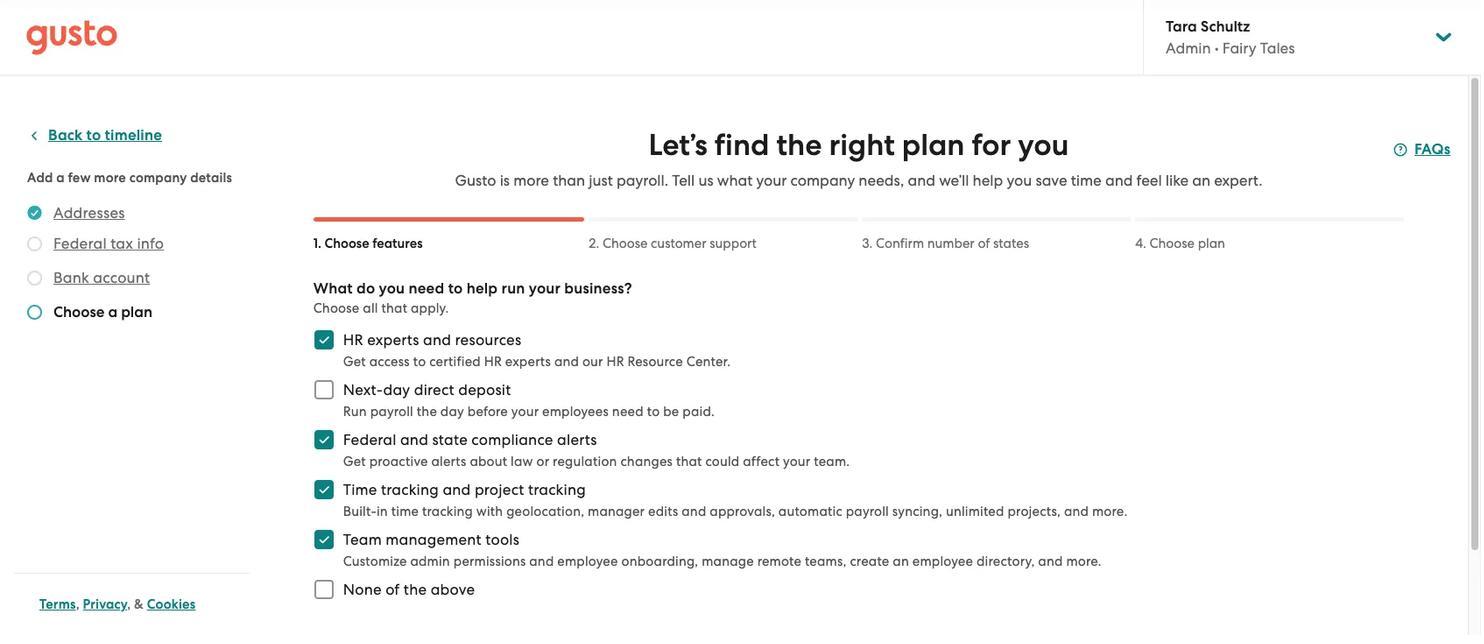 Task type: locate. For each thing, give the bounding box(es) containing it.
hr right our
[[607, 354, 625, 370]]

the down admin
[[404, 581, 427, 599]]

choose plan
[[1150, 236, 1226, 252]]

geolocation,
[[507, 504, 585, 520]]

2 vertical spatial plan
[[121, 303, 153, 322]]

federal inside button
[[53, 235, 107, 252]]

gusto
[[455, 172, 496, 189]]

more right few
[[94, 170, 126, 186]]

2 horizontal spatial plan
[[1199, 236, 1226, 252]]

0 horizontal spatial help
[[467, 280, 498, 298]]

proactive
[[370, 454, 428, 470]]

0 vertical spatial get
[[343, 354, 366, 370]]

1 vertical spatial an
[[893, 554, 910, 570]]

0 vertical spatial time
[[1071, 172, 1102, 189]]

,
[[76, 597, 80, 613], [127, 597, 131, 613]]

0 vertical spatial need
[[409, 280, 445, 298]]

1 horizontal spatial experts
[[506, 354, 551, 370]]

bank account
[[53, 269, 150, 287]]

management
[[386, 531, 482, 549]]

, left &
[[127, 597, 131, 613]]

0 horizontal spatial payroll
[[370, 404, 414, 420]]

plan up we'll
[[902, 127, 965, 163]]

federal down run
[[343, 431, 397, 449]]

plan down expert.
[[1199, 236, 1226, 252]]

1 horizontal spatial more
[[514, 172, 549, 189]]

plan down account
[[121, 303, 153, 322]]

0 horizontal spatial ,
[[76, 597, 80, 613]]

0 horizontal spatial day
[[383, 381, 410, 399]]

add
[[27, 170, 53, 186]]

0 horizontal spatial more
[[94, 170, 126, 186]]

tales
[[1261, 39, 1296, 57]]

0 horizontal spatial employee
[[558, 554, 618, 570]]

tracking up geolocation,
[[528, 481, 586, 499]]

expert.
[[1215, 172, 1263, 189]]

Next-day direct deposit checkbox
[[305, 371, 343, 409]]

1 vertical spatial day
[[441, 404, 464, 420]]

more right the is
[[514, 172, 549, 189]]

admin
[[411, 554, 450, 570]]

teams,
[[805, 554, 847, 570]]

choose inside list
[[53, 303, 105, 322]]

fairy
[[1223, 39, 1257, 57]]

tracking down time tracking and project tracking
[[422, 504, 473, 520]]

payroll up create at the right bottom of page
[[846, 504, 889, 520]]

1 horizontal spatial of
[[978, 236, 991, 252]]

1 vertical spatial need
[[612, 404, 644, 420]]

get up next- at the bottom of the page
[[343, 354, 366, 370]]

experts up access
[[367, 331, 419, 349]]

employee down manager
[[558, 554, 618, 570]]

day
[[383, 381, 410, 399], [441, 404, 464, 420]]

choose
[[325, 236, 370, 252], [603, 236, 648, 252], [1150, 236, 1195, 252], [314, 301, 360, 316], [53, 303, 105, 322]]

you
[[1019, 127, 1070, 163], [1007, 172, 1032, 189], [379, 280, 405, 298]]

federal
[[53, 235, 107, 252], [343, 431, 397, 449]]

0 horizontal spatial need
[[409, 280, 445, 298]]

1 vertical spatial alerts
[[432, 454, 467, 470]]

1 horizontal spatial company
[[791, 172, 855, 189]]

a for few
[[56, 170, 65, 186]]

0 horizontal spatial of
[[386, 581, 400, 599]]

choose up business?
[[603, 236, 648, 252]]

1 vertical spatial that
[[676, 454, 702, 470]]

0 vertical spatial plan
[[902, 127, 965, 163]]

choose for choose customer support
[[603, 236, 648, 252]]

tools
[[486, 531, 520, 549]]

check image down circle check icon
[[27, 237, 42, 252]]

plan inside let's find the right plan for you gusto is more than just payroll. tell us what your company needs, and we'll help you save time and feel like an expert.
[[902, 127, 965, 163]]

0 vertical spatial the
[[777, 127, 822, 163]]

choose down like
[[1150, 236, 1195, 252]]

and
[[908, 172, 936, 189], [1106, 172, 1133, 189], [423, 331, 451, 349], [555, 354, 579, 370], [400, 431, 429, 449], [443, 481, 471, 499], [682, 504, 707, 520], [1065, 504, 1089, 520], [530, 554, 554, 570], [1039, 554, 1063, 570]]

you up save
[[1019, 127, 1070, 163]]

you left save
[[1007, 172, 1032, 189]]

help right we'll
[[973, 172, 1004, 189]]

to right back
[[86, 126, 101, 145]]

1 vertical spatial the
[[417, 404, 437, 420]]

state
[[432, 431, 468, 449]]

0 horizontal spatial a
[[56, 170, 65, 186]]

cookies
[[147, 597, 196, 613]]

2 employee from the left
[[913, 554, 974, 570]]

the down next-day direct deposit
[[417, 404, 437, 420]]

apply.
[[411, 301, 449, 316]]

0 vertical spatial a
[[56, 170, 65, 186]]

onboarding,
[[622, 554, 699, 570]]

alerts down 'state' at the left bottom
[[432, 454, 467, 470]]

the right find
[[777, 127, 822, 163]]

that
[[382, 301, 408, 316], [676, 454, 702, 470]]

help inside let's find the right plan for you gusto is more than just payroll. tell us what your company needs, and we'll help you save time and feel like an expert.
[[973, 172, 1004, 189]]

time right the in
[[391, 504, 419, 520]]

certified
[[430, 354, 481, 370]]

and left our
[[555, 354, 579, 370]]

day up 'state' at the left bottom
[[441, 404, 464, 420]]

0 horizontal spatial alerts
[[432, 454, 467, 470]]

choose inside what do you need to help run your business? choose all that apply.
[[314, 301, 360, 316]]

1 vertical spatial experts
[[506, 354, 551, 370]]

2 vertical spatial you
[[379, 280, 405, 298]]

choose for choose a plan
[[53, 303, 105, 322]]

0 vertical spatial day
[[383, 381, 410, 399]]

company inside let's find the right plan for you gusto is more than just payroll. tell us what your company needs, and we'll help you save time and feel like an expert.
[[791, 172, 855, 189]]

more. right directory,
[[1067, 554, 1102, 570]]

plan inside list
[[121, 303, 153, 322]]

more. right projects, at the bottom
[[1093, 504, 1128, 520]]

, left privacy link
[[76, 597, 80, 613]]

0 horizontal spatial time
[[391, 504, 419, 520]]

remote
[[758, 554, 802, 570]]

1 , from the left
[[76, 597, 80, 613]]

0 horizontal spatial plan
[[121, 303, 153, 322]]

tell
[[672, 172, 695, 189]]

0 vertical spatial help
[[973, 172, 1004, 189]]

0 vertical spatial that
[[382, 301, 408, 316]]

that left could
[[676, 454, 702, 470]]

day down access
[[383, 381, 410, 399]]

federal down "addresses" button
[[53, 235, 107, 252]]

hr down resources
[[484, 354, 502, 370]]

in
[[377, 504, 388, 520]]

need
[[409, 280, 445, 298], [612, 404, 644, 420]]

time inside let's find the right plan for you gusto is more than just payroll. tell us what your company needs, and we'll help you save time and feel like an expert.
[[1071, 172, 1102, 189]]

to up apply.
[[448, 280, 463, 298]]

us
[[699, 172, 714, 189]]

to inside what do you need to help run your business? choose all that apply.
[[448, 280, 463, 298]]

project
[[475, 481, 525, 499]]

choose up what
[[325, 236, 370, 252]]

1 vertical spatial a
[[108, 303, 118, 322]]

need inside what do you need to help run your business? choose all that apply.
[[409, 280, 445, 298]]

states
[[994, 236, 1030, 252]]

check image
[[27, 237, 42, 252], [27, 305, 42, 320]]

few
[[68, 170, 91, 186]]

1 horizontal spatial help
[[973, 172, 1004, 189]]

1 horizontal spatial a
[[108, 303, 118, 322]]

faqs button
[[1394, 139, 1451, 160]]

alerts up regulation
[[557, 431, 597, 449]]

your inside let's find the right plan for you gusto is more than just payroll. tell us what your company needs, and we'll help you save time and feel like an expert.
[[757, 172, 787, 189]]

1 employee from the left
[[558, 554, 618, 570]]

is
[[500, 172, 510, 189]]

a inside list
[[108, 303, 118, 322]]

all
[[363, 301, 378, 316]]

that right all
[[382, 301, 408, 316]]

1 get from the top
[[343, 354, 366, 370]]

admin
[[1166, 39, 1212, 57]]

1 vertical spatial get
[[343, 454, 366, 470]]

the inside let's find the right plan for you gusto is more than just payroll. tell us what your company needs, and we'll help you save time and feel like an expert.
[[777, 127, 822, 163]]

alerts
[[557, 431, 597, 449], [432, 454, 467, 470]]

to
[[86, 126, 101, 145], [448, 280, 463, 298], [413, 354, 426, 370], [647, 404, 660, 420]]

1 horizontal spatial need
[[612, 404, 644, 420]]

payroll down next- at the bottom of the page
[[370, 404, 414, 420]]

1 horizontal spatial payroll
[[846, 504, 889, 520]]

about
[[470, 454, 508, 470]]

team management tools
[[343, 531, 520, 549]]

1 vertical spatial federal
[[343, 431, 397, 449]]

run
[[502, 280, 525, 298]]

with
[[477, 504, 503, 520]]

1 horizontal spatial ,
[[127, 597, 131, 613]]

back to timeline button
[[27, 125, 162, 146]]

and down geolocation,
[[530, 554, 554, 570]]

company down right
[[791, 172, 855, 189]]

0 vertical spatial check image
[[27, 237, 42, 252]]

get
[[343, 354, 366, 370], [343, 454, 366, 470]]

a left few
[[56, 170, 65, 186]]

hr down all
[[343, 331, 364, 349]]

company down timeline
[[129, 170, 187, 186]]

terms , privacy , & cookies
[[39, 597, 196, 613]]

2 , from the left
[[127, 597, 131, 613]]

our
[[583, 354, 604, 370]]

the
[[777, 127, 822, 163], [417, 404, 437, 420], [404, 581, 427, 599]]

hr
[[343, 331, 364, 349], [484, 354, 502, 370], [607, 354, 625, 370]]

0 vertical spatial an
[[1193, 172, 1211, 189]]

1 horizontal spatial an
[[1193, 172, 1211, 189]]

you right do
[[379, 280, 405, 298]]

1 vertical spatial payroll
[[846, 504, 889, 520]]

help left run
[[467, 280, 498, 298]]

time right save
[[1071, 172, 1102, 189]]

choose for choose features
[[325, 236, 370, 252]]

need up apply.
[[409, 280, 445, 298]]

plan
[[902, 127, 965, 163], [1199, 236, 1226, 252], [121, 303, 153, 322]]

need left be
[[612, 404, 644, 420]]

a down account
[[108, 303, 118, 322]]

business?
[[565, 280, 632, 298]]

0 vertical spatial federal
[[53, 235, 107, 252]]

payroll.
[[617, 172, 669, 189]]

an right create at the right bottom of page
[[893, 554, 910, 570]]

back to timeline
[[48, 126, 162, 145]]

an inside let's find the right plan for you gusto is more than just payroll. tell us what your company needs, and we'll help you save time and feel like an expert.
[[1193, 172, 1211, 189]]

employee down syncing,
[[913, 554, 974, 570]]

0 vertical spatial you
[[1019, 127, 1070, 163]]

1 vertical spatial of
[[386, 581, 400, 599]]

run payroll the day before your employees need to be paid.
[[343, 404, 715, 420]]

choose down what
[[314, 301, 360, 316]]

0 vertical spatial more.
[[1093, 504, 1128, 520]]

1 vertical spatial plan
[[1199, 236, 1226, 252]]

edits
[[649, 504, 679, 520]]

confirm number of states
[[876, 236, 1030, 252]]

help
[[973, 172, 1004, 189], [467, 280, 498, 298]]

home image
[[26, 20, 117, 55]]

1 horizontal spatial employee
[[913, 554, 974, 570]]

your left team.
[[783, 454, 811, 470]]

of right none
[[386, 581, 400, 599]]

customize
[[343, 554, 407, 570]]

your right run
[[529, 280, 561, 298]]

we'll
[[940, 172, 970, 189]]

number
[[928, 236, 975, 252]]

the for payroll
[[417, 404, 437, 420]]

choose down bank
[[53, 303, 105, 322]]

employee
[[558, 554, 618, 570], [913, 554, 974, 570]]

than
[[553, 172, 585, 189]]

an
[[1193, 172, 1211, 189], [893, 554, 910, 570]]

HR experts and resources checkbox
[[305, 321, 343, 359]]

your right 'what' in the top of the page
[[757, 172, 787, 189]]

0 horizontal spatial an
[[893, 554, 910, 570]]

add a few more company details
[[27, 170, 232, 186]]

1 horizontal spatial plan
[[902, 127, 965, 163]]

get up "time"
[[343, 454, 366, 470]]

0 horizontal spatial experts
[[367, 331, 419, 349]]

check image down check icon
[[27, 305, 42, 320]]

0 horizontal spatial federal
[[53, 235, 107, 252]]

be
[[664, 404, 680, 420]]

what
[[718, 172, 753, 189]]

2 get from the top
[[343, 454, 366, 470]]

2 vertical spatial the
[[404, 581, 427, 599]]

1 horizontal spatial time
[[1071, 172, 1102, 189]]

an right like
[[1193, 172, 1211, 189]]

check image
[[27, 271, 42, 286]]

of left states
[[978, 236, 991, 252]]

experts down resources
[[506, 354, 551, 370]]

1 vertical spatial time
[[391, 504, 419, 520]]

approvals,
[[710, 504, 776, 520]]

a for plan
[[108, 303, 118, 322]]

1 vertical spatial check image
[[27, 305, 42, 320]]

0 vertical spatial alerts
[[557, 431, 597, 449]]

tracking down proactive
[[381, 481, 439, 499]]

1 horizontal spatial federal
[[343, 431, 397, 449]]

0 horizontal spatial that
[[382, 301, 408, 316]]

1 check image from the top
[[27, 237, 42, 252]]

circle check image
[[27, 202, 42, 223]]

to down the hr experts and resources
[[413, 354, 426, 370]]

1 vertical spatial help
[[467, 280, 498, 298]]

needs,
[[859, 172, 905, 189]]



Task type: vqa. For each thing, say whether or not it's contained in the screenshot.


Task type: describe. For each thing, give the bounding box(es) containing it.
to left be
[[647, 404, 660, 420]]

get access to certified hr experts and our hr resource center.
[[343, 354, 731, 370]]

and right projects, at the bottom
[[1065, 504, 1089, 520]]

choose a plan
[[53, 303, 153, 322]]

0 vertical spatial payroll
[[370, 404, 414, 420]]

manage
[[702, 554, 754, 570]]

for
[[972, 127, 1012, 163]]

the for find
[[777, 127, 822, 163]]

addresses
[[53, 204, 125, 222]]

federal tax info button
[[53, 233, 164, 254]]

employees
[[543, 404, 609, 420]]

cookies button
[[147, 594, 196, 615]]

tara schultz admin • fairy tales
[[1166, 18, 1296, 57]]

1 horizontal spatial day
[[441, 404, 464, 420]]

the for of
[[404, 581, 427, 599]]

1 horizontal spatial alerts
[[557, 431, 597, 449]]

1 vertical spatial you
[[1007, 172, 1032, 189]]

Team management tools checkbox
[[305, 521, 343, 559]]

create
[[850, 554, 890, 570]]

center.
[[687, 354, 731, 370]]

time
[[343, 481, 377, 499]]

None of the above checkbox
[[305, 570, 343, 609]]

Time tracking and project tracking checkbox
[[305, 471, 343, 509]]

and down about
[[443, 481, 471, 499]]

syncing,
[[893, 504, 943, 520]]

2 check image from the top
[[27, 305, 42, 320]]

0 vertical spatial experts
[[367, 331, 419, 349]]

team.
[[814, 454, 850, 470]]

addresses button
[[53, 202, 125, 223]]

•
[[1215, 39, 1220, 57]]

more inside let's find the right plan for you gusto is more than just payroll. tell us what your company needs, and we'll help you save time and feel like an expert.
[[514, 172, 549, 189]]

directory,
[[977, 554, 1035, 570]]

federal tax info
[[53, 235, 164, 252]]

law
[[511, 454, 533, 470]]

and up proactive
[[400, 431, 429, 449]]

none of the above
[[343, 581, 475, 599]]

projects,
[[1008, 504, 1061, 520]]

get proactive alerts about law or regulation changes that could affect your team.
[[343, 454, 850, 470]]

find
[[715, 127, 770, 163]]

changes
[[621, 454, 673, 470]]

next-
[[343, 381, 383, 399]]

2 horizontal spatial hr
[[607, 354, 625, 370]]

right
[[829, 127, 895, 163]]

and right edits
[[682, 504, 707, 520]]

terms link
[[39, 597, 76, 613]]

back
[[48, 126, 83, 145]]

none
[[343, 581, 382, 599]]

feel
[[1137, 172, 1163, 189]]

tara
[[1166, 18, 1198, 36]]

that inside what do you need to help run your business? choose all that apply.
[[382, 301, 408, 316]]

your inside what do you need to help run your business? choose all that apply.
[[529, 280, 561, 298]]

built-
[[343, 504, 377, 520]]

confirm
[[876, 236, 925, 252]]

help inside what do you need to help run your business? choose all that apply.
[[467, 280, 498, 298]]

permissions
[[454, 554, 526, 570]]

affect
[[743, 454, 780, 470]]

details
[[190, 170, 232, 186]]

customer
[[651, 236, 707, 252]]

choose for choose plan
[[1150, 236, 1195, 252]]

team
[[343, 531, 382, 549]]

terms
[[39, 597, 76, 613]]

bank
[[53, 269, 89, 287]]

direct
[[414, 381, 455, 399]]

unlimited
[[946, 504, 1005, 520]]

federal for federal and state compliance alerts
[[343, 431, 397, 449]]

what do you need to help run your business? choose all that apply.
[[314, 280, 632, 316]]

bank account button
[[53, 267, 150, 288]]

timeline
[[105, 126, 162, 145]]

time tracking and project tracking
[[343, 481, 586, 499]]

1 vertical spatial more.
[[1067, 554, 1102, 570]]

get for hr
[[343, 354, 366, 370]]

1 horizontal spatial that
[[676, 454, 702, 470]]

privacy link
[[83, 597, 127, 613]]

to inside button
[[86, 126, 101, 145]]

0 vertical spatial of
[[978, 236, 991, 252]]

and right directory,
[[1039, 554, 1063, 570]]

do
[[357, 280, 375, 298]]

privacy
[[83, 597, 127, 613]]

account
[[93, 269, 150, 287]]

support
[[710, 236, 757, 252]]

built-in time tracking with geolocation, manager edits and approvals, automatic payroll syncing, unlimited projects, and more.
[[343, 504, 1128, 520]]

regulation
[[553, 454, 617, 470]]

Federal and state compliance alerts checkbox
[[305, 421, 343, 459]]

choose a plan list
[[27, 202, 243, 327]]

and left we'll
[[908, 172, 936, 189]]

1 horizontal spatial hr
[[484, 354, 502, 370]]

choose customer support
[[603, 236, 757, 252]]

manager
[[588, 504, 645, 520]]

next-day direct deposit
[[343, 381, 511, 399]]

customize admin permissions and employee onboarding, manage remote teams, create an employee directory, and more.
[[343, 554, 1102, 570]]

could
[[706, 454, 740, 470]]

and up certified
[[423, 331, 451, 349]]

deposit
[[459, 381, 511, 399]]

0 horizontal spatial hr
[[343, 331, 364, 349]]

resources
[[455, 331, 522, 349]]

federal and state compliance alerts
[[343, 431, 597, 449]]

hr experts and resources
[[343, 331, 522, 349]]

you inside what do you need to help run your business? choose all that apply.
[[379, 280, 405, 298]]

faqs
[[1415, 140, 1451, 159]]

federal for federal tax info
[[53, 235, 107, 252]]

choose features
[[325, 236, 423, 252]]

get for federal
[[343, 454, 366, 470]]

and left feel
[[1106, 172, 1133, 189]]

info
[[137, 235, 164, 252]]

access
[[370, 354, 410, 370]]

your up compliance
[[512, 404, 539, 420]]

what
[[314, 280, 353, 298]]

let's
[[649, 127, 708, 163]]

compliance
[[472, 431, 554, 449]]

automatic
[[779, 504, 843, 520]]

0 horizontal spatial company
[[129, 170, 187, 186]]

like
[[1166, 172, 1189, 189]]

run
[[343, 404, 367, 420]]



